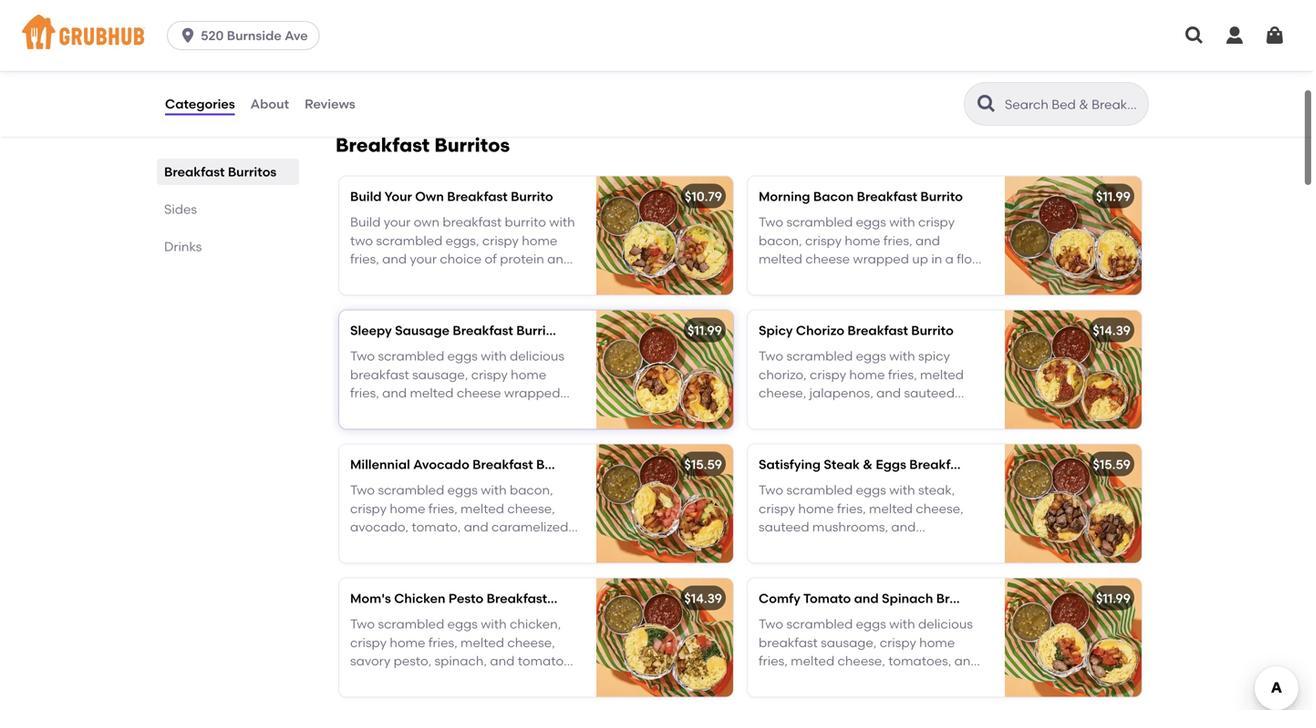 Task type: vqa. For each thing, say whether or not it's contained in the screenshot.
Star icon
no



Task type: describe. For each thing, give the bounding box(es) containing it.
see details
[[354, 87, 423, 102]]

$15.59 for satisfying steak & eggs breakfast burrito
[[1093, 457, 1131, 472]]

onions for cheese,
[[759, 404, 799, 419]]

crispy inside two scrambled eggs with spicy chorizo, crispy home fries, melted cheese, jalapenos, and sauteed onions and peppers wrapped up in a flour tortilla.
[[810, 367, 846, 382]]

own
[[414, 214, 440, 230]]

tortilla. inside two scrambled eggs with delicious breakfast sausage, crispy home fries, melted cheese, tomatoes, and spinach wrapped up in a flour tortilla.
[[759, 691, 802, 706]]

cheese, for millennial avocado breakfast burrito
[[507, 501, 555, 517]]

wrapped inside two scrambled eggs with chicken, crispy home fries, melted cheese, savory pesto, spinach, and tomato wrapped up in a flour tortilla.
[[350, 672, 406, 688]]

search icon image
[[976, 93, 998, 115]]

comfy tomato and spinach breakfast burrito
[[759, 591, 1043, 606]]

see details button
[[354, 78, 423, 111]]

pesto
[[449, 591, 484, 606]]

sleepy
[[350, 323, 392, 338]]

$15.59 for millennial avocado breakfast burrito
[[684, 457, 722, 472]]

melted inside two scrambled eggs with steak, crispy home fries, melted cheese, sauteed mushrooms, and caramelized onions.
[[869, 501, 913, 517]]

and right tomato
[[854, 591, 879, 606]]

fries, inside two scrambled eggs with steak, crispy home fries, melted cheese, sauteed mushrooms, and caramelized onions.
[[837, 501, 866, 517]]

mom's chicken pesto breakfast burrito image
[[596, 578, 733, 697]]

Search Bed & Breakfast Burrito Co search field
[[1003, 96, 1143, 113]]

build for build your own breakfast burrito
[[350, 189, 382, 204]]

tortilla. inside two scrambled eggs with spicy chorizo, crispy home fries, melted cheese, jalapenos, and sauteed onions and peppers wrapped up in a flour tortilla.
[[790, 422, 833, 438]]

cheese, inside two scrambled eggs with delicious breakfast sausage, crispy home fries, melted cheese, tomatoes, and spinach wrapped up in a flour tortilla.
[[838, 654, 885, 669]]

delicious for spinach
[[918, 617, 973, 632]]

and inside the two scrambled eggs with crispy bacon, crispy home fries, and melted cheese wrapped up in a flour tortilla.
[[916, 233, 940, 248]]

two
[[350, 233, 373, 248]]

with for millennial avocado breakfast burrito
[[481, 482, 507, 498]]

in inside two scrambled eggs with spicy chorizo, crispy home fries, melted cheese, jalapenos, and sauteed onions and peppers wrapped up in a flour tortilla.
[[963, 404, 974, 419]]

scrambled for morning bacon breakfast burrito
[[787, 214, 853, 230]]

wrapped inside the two scrambled eggs with crispy bacon, crispy home fries, and melted cheese wrapped up in a flour tortilla.
[[853, 251, 909, 267]]

$14.39 for two scrambled eggs with spicy chorizo, crispy home fries, melted cheese, jalapenos, and sauteed onions and peppers wrapped up in a flour tortilla.
[[1093, 323, 1131, 338]]

about
[[250, 96, 289, 112]]

melted inside two scrambled eggs with spicy chorizo, crispy home fries, melted cheese, jalapenos, and sauteed onions and peppers wrapped up in a flour tortilla.
[[920, 367, 964, 382]]

two scrambled eggs with bacon, crispy home fries, melted cheese, avocado, tomato, and caramelized onions wrapped up in a flour tortilla.
[[350, 482, 571, 554]]

choice
[[440, 251, 482, 267]]

sauteed inside two scrambled eggs with spicy chorizo, crispy home fries, melted cheese, jalapenos, and sauteed onions and peppers wrapped up in a flour tortilla.
[[904, 385, 955, 401]]

mom's
[[350, 591, 391, 606]]

$11.99 for morning bacon breakfast burrito
[[1096, 189, 1131, 204]]

burrito
[[505, 214, 546, 230]]

cheese inside the two scrambled eggs with crispy bacon, crispy home fries, and melted cheese wrapped up in a flour tortilla.
[[806, 251, 850, 267]]

chicken,
[[510, 617, 561, 632]]

breakfast inside build your own breakfast burrito with two scrambled eggs, crispy home fries, and your choice of protein and toppings.
[[443, 214, 502, 230]]

in inside two scrambled eggs with chicken, crispy home fries, melted cheese, savory pesto, spinach, and tomato wrapped up in a flour tortilla.
[[429, 672, 439, 688]]

1 vertical spatial your
[[410, 251, 437, 267]]

breakfast up two scrambled eggs with delicious breakfast sausage, crispy home fries, and melted cheese wrapped up in a flour tortilla.
[[453, 323, 513, 338]]

your
[[384, 189, 412, 204]]

mom's chicken pesto breakfast burrito
[[350, 591, 593, 606]]

and inside two scrambled eggs with steak, crispy home fries, melted cheese, sauteed mushrooms, and caramelized onions.
[[891, 520, 916, 535]]

crispy inside build your own breakfast burrito with two scrambled eggs, crispy home fries, and your choice of protein and toppings.
[[482, 233, 519, 248]]

melted inside two scrambled eggs with delicious breakfast sausage, crispy home fries, melted cheese, tomatoes, and spinach wrapped up in a flour tortilla.
[[791, 654, 835, 669]]

melted inside two scrambled eggs with delicious breakfast sausage, crispy home fries, and melted cheese wrapped up in a flour tortilla.
[[410, 385, 454, 401]]

with for satisfying steak & eggs breakfast burrito
[[889, 482, 915, 498]]

and down jalapenos,
[[802, 404, 827, 419]]

scrambled for spicy chorizo breakfast burrito
[[787, 348, 853, 364]]

and inside two scrambled eggs with delicious breakfast sausage, crispy home fries, melted cheese, tomatoes, and spinach wrapped up in a flour tortilla.
[[955, 654, 979, 669]]

and right protein
[[547, 251, 572, 267]]

$11.99 for sleepy sausage breakfast burrito
[[688, 323, 722, 338]]

two scrambled eggs with delicious breakfast sausage, crispy home fries, melted cheese, tomatoes, and spinach wrapped up in a flour tortilla.
[[759, 617, 979, 706]]

chorizo,
[[759, 367, 807, 382]]

$10.79
[[685, 189, 722, 204]]

build your own breakfast burrito image
[[596, 176, 733, 295]]

crispy inside two scrambled eggs with delicious breakfast sausage, crispy home fries, melted cheese, tomatoes, and spinach wrapped up in a flour tortilla.
[[880, 635, 916, 651]]

a inside two scrambled eggs with spicy chorizo, crispy home fries, melted cheese, jalapenos, and sauteed onions and peppers wrapped up in a flour tortilla.
[[977, 404, 985, 419]]

own
[[415, 189, 444, 204]]

flour inside two scrambled eggs with bacon, crispy home fries, melted cheese, avocado, tomato, and caramelized onions wrapped up in a flour tortilla.
[[498, 538, 525, 554]]

and inside two scrambled eggs with delicious breakfast sausage, crispy home fries, and melted cheese wrapped up in a flour tortilla.
[[382, 385, 407, 401]]

wrapped inside two scrambled eggs with delicious breakfast sausage, crispy home fries, and melted cheese wrapped up in a flour tortilla.
[[504, 385, 560, 401]]

and inside two scrambled eggs with bacon, crispy home fries, melted cheese, avocado, tomato, and caramelized onions wrapped up in a flour tortilla.
[[464, 520, 489, 535]]

eggs for chorizo
[[856, 348, 886, 364]]

520
[[201, 28, 224, 43]]

fries, inside two scrambled eggs with delicious breakfast sausage, crispy home fries, melted cheese, tomatoes, and spinach wrapped up in a flour tortilla.
[[759, 654, 788, 669]]

sausage, for cheese,
[[821, 635, 877, 651]]

breakfast right spinach
[[936, 591, 997, 606]]

steak
[[824, 457, 860, 472]]

build your own breakfast burrito
[[350, 189, 553, 204]]

mushrooms,
[[812, 520, 888, 535]]

reviews button
[[304, 71, 356, 137]]

breakfast up steak,
[[909, 457, 970, 472]]

flour inside two scrambled eggs with spicy chorizo, crispy home fries, melted cheese, jalapenos, and sauteed onions and peppers wrapped up in a flour tortilla.
[[759, 422, 786, 438]]

savory
[[350, 654, 391, 669]]

melted inside two scrambled eggs with bacon, crispy home fries, melted cheese, avocado, tomato, and caramelized onions wrapped up in a flour tortilla.
[[461, 501, 504, 517]]

millennial avocado breakfast burrito
[[350, 457, 579, 472]]

breakfast right chorizo
[[848, 323, 908, 338]]

tortilla. inside two scrambled eggs with bacon, crispy home fries, melted cheese, avocado, tomato, and caramelized onions wrapped up in a flour tortilla.
[[528, 538, 571, 554]]

two scrambled eggs with spicy chorizo, crispy home fries, melted cheese, jalapenos, and sauteed onions and peppers wrapped up in a flour tortilla.
[[759, 348, 985, 438]]

build your own breakfast burrito with two scrambled eggs, crispy home fries, and your choice of protein and toppings.
[[350, 214, 575, 285]]

0 vertical spatial breakfast burritos
[[336, 133, 510, 157]]

tortilla. inside the two scrambled eggs with crispy bacon, crispy home fries, and melted cheese wrapped up in a flour tortilla.
[[759, 270, 802, 285]]

eggs for avocado
[[447, 482, 478, 498]]

drinks
[[164, 239, 202, 254]]

ave
[[285, 28, 308, 43]]

melted inside the two scrambled eggs with crispy bacon, crispy home fries, and melted cheese wrapped up in a flour tortilla.
[[759, 251, 803, 267]]

cheese inside two scrambled eggs with delicious breakfast sausage, crispy home fries, and melted cheese wrapped up in a flour tortilla.
[[457, 385, 501, 401]]

with for sleepy sausage breakfast burrito
[[481, 348, 507, 364]]

fries, inside two scrambled eggs with chicken, crispy home fries, melted cheese, savory pesto, spinach, and tomato wrapped up in a flour tortilla.
[[428, 635, 458, 651]]

two for two scrambled eggs with bacon, crispy home fries, melted cheese, avocado, tomato, and caramelized onions wrapped up in a flour tortilla.
[[350, 482, 375, 498]]

fries, inside two scrambled eggs with bacon, crispy home fries, melted cheese, avocado, tomato, and caramelized onions wrapped up in a flour tortilla.
[[428, 501, 458, 517]]

bacon, inside the two scrambled eggs with crispy bacon, crispy home fries, and melted cheese wrapped up in a flour tortilla.
[[759, 233, 802, 248]]

in inside two scrambled eggs with delicious breakfast sausage, crispy home fries, and melted cheese wrapped up in a flour tortilla.
[[369, 404, 380, 419]]

comfy
[[759, 591, 801, 606]]

peppers
[[830, 404, 881, 419]]

flour inside two scrambled eggs with delicious breakfast sausage, crispy home fries, melted cheese, tomatoes, and spinach wrapped up in a flour tortilla.
[[915, 672, 942, 688]]

morning bacon breakfast burrito image
[[1005, 176, 1142, 295]]

1 vertical spatial breakfast burritos
[[164, 164, 277, 180]]

caramelized for two scrambled eggs with bacon, crispy home fries, melted cheese, avocado, tomato, and caramelized onions wrapped up in a flour tortilla.
[[492, 520, 568, 535]]

in inside two scrambled eggs with delicious breakfast sausage, crispy home fries, melted cheese, tomatoes, and spinach wrapped up in a flour tortilla.
[[889, 672, 900, 688]]

up inside two scrambled eggs with delicious breakfast sausage, crispy home fries, melted cheese, tomatoes, and spinach wrapped up in a flour tortilla.
[[870, 672, 886, 688]]

with for morning bacon breakfast burrito
[[889, 214, 915, 230]]

520 burnside ave button
[[167, 21, 327, 50]]

up inside the two scrambled eggs with crispy bacon, crispy home fries, and melted cheese wrapped up in a flour tortilla.
[[912, 251, 928, 267]]

scrambled for sleepy sausage breakfast burrito
[[378, 348, 444, 364]]

sausage, for melted
[[412, 367, 468, 382]]

with for mom's chicken pesto breakfast burrito
[[481, 617, 507, 632]]

fries, inside two scrambled eggs with delicious breakfast sausage, crispy home fries, and melted cheese wrapped up in a flour tortilla.
[[350, 385, 379, 401]]

two for two scrambled eggs with delicious breakfast sausage, crispy home fries, and melted cheese wrapped up in a flour tortilla.
[[350, 348, 375, 364]]

home inside the two scrambled eggs with crispy bacon, crispy home fries, and melted cheese wrapped up in a flour tortilla.
[[845, 233, 880, 248]]

toppings.
[[350, 270, 408, 285]]

spinach,
[[435, 654, 487, 669]]

with for spicy chorizo breakfast burrito
[[889, 348, 915, 364]]

breakfast down see details button
[[336, 133, 430, 157]]

eggs for sausage
[[447, 348, 478, 364]]

breakfast right bacon
[[857, 189, 918, 204]]

build for build your own breakfast burrito with two scrambled eggs, crispy home fries, and your choice of protein and toppings.
[[350, 214, 381, 230]]

eggs for bacon
[[856, 214, 886, 230]]

a inside two scrambled eggs with chicken, crispy home fries, melted cheese, savory pesto, spinach, and tomato wrapped up in a flour tortilla.
[[443, 672, 451, 688]]

flour inside two scrambled eggs with chicken, crispy home fries, melted cheese, savory pesto, spinach, and tomato wrapped up in a flour tortilla.
[[454, 672, 482, 688]]

breakfast up chicken,
[[487, 591, 547, 606]]

pesto,
[[394, 654, 432, 669]]

caramelized for two scrambled eggs with steak, crispy home fries, melted cheese, sauteed mushrooms, and caramelized onions.
[[759, 538, 836, 554]]

wrapped inside two scrambled eggs with delicious breakfast sausage, crispy home fries, melted cheese, tomatoes, and spinach wrapped up in a flour tortilla.
[[811, 672, 867, 688]]

a inside two scrambled eggs with delicious breakfast sausage, crispy home fries, and melted cheese wrapped up in a flour tortilla.
[[383, 404, 392, 419]]

a inside two scrambled eggs with delicious breakfast sausage, crispy home fries, melted cheese, tomatoes, and spinach wrapped up in a flour tortilla.
[[903, 672, 912, 688]]

onions for avocado,
[[350, 538, 391, 554]]

wrapped inside two scrambled eggs with spicy chorizo, crispy home fries, melted cheese, jalapenos, and sauteed onions and peppers wrapped up in a flour tortilla.
[[884, 404, 940, 419]]

crispy inside two scrambled eggs with chicken, crispy home fries, melted cheese, savory pesto, spinach, and tomato wrapped up in a flour tortilla.
[[350, 635, 387, 651]]



Task type: locate. For each thing, give the bounding box(es) containing it.
melted down sausage
[[410, 385, 454, 401]]

svg image
[[1184, 25, 1206, 47], [1224, 25, 1246, 47], [1264, 25, 1286, 47], [179, 26, 197, 45]]

scrambled down tomato
[[787, 617, 853, 632]]

1 horizontal spatial sauteed
[[904, 385, 955, 401]]

cheese, inside two scrambled eggs with chicken, crispy home fries, melted cheese, savory pesto, spinach, and tomato wrapped up in a flour tortilla.
[[507, 635, 555, 651]]

crispy inside two scrambled eggs with delicious breakfast sausage, crispy home fries, and melted cheese wrapped up in a flour tortilla.
[[471, 367, 508, 382]]

melted up "spinach,"
[[461, 635, 504, 651]]

0 vertical spatial sauteed
[[904, 385, 955, 401]]

1 vertical spatial caramelized
[[759, 538, 836, 554]]

with inside two scrambled eggs with chicken, crispy home fries, melted cheese, savory pesto, spinach, and tomato wrapped up in a flour tortilla.
[[481, 617, 507, 632]]

cheese, inside two scrambled eggs with spicy chorizo, crispy home fries, melted cheese, jalapenos, and sauteed onions and peppers wrapped up in a flour tortilla.
[[759, 385, 806, 401]]

cheese, down 'chorizo,'
[[759, 385, 806, 401]]

home down burrito at the left of the page
[[522, 233, 558, 248]]

scrambled inside two scrambled eggs with delicious breakfast sausage, crispy home fries, and melted cheese wrapped up in a flour tortilla.
[[378, 348, 444, 364]]

burritos
[[434, 133, 510, 157], [228, 164, 277, 180]]

two scrambled eggs with chicken, crispy home fries, melted cheese, savory pesto, spinach, and tomato wrapped up in a flour tortilla.
[[350, 617, 564, 688]]

0 horizontal spatial cheese
[[457, 385, 501, 401]]

0 horizontal spatial sauteed
[[759, 520, 809, 535]]

0 vertical spatial delicious
[[510, 348, 564, 364]]

up inside two scrambled eggs with spicy chorizo, crispy home fries, melted cheese, jalapenos, and sauteed onions and peppers wrapped up in a flour tortilla.
[[944, 404, 960, 419]]

home inside build your own breakfast burrito with two scrambled eggs, crispy home fries, and your choice of protein and toppings.
[[522, 233, 558, 248]]

onions.
[[839, 538, 882, 554]]

tortilla. up 'avocado'
[[426, 404, 469, 419]]

onions down 'chorizo,'
[[759, 404, 799, 419]]

spinach
[[759, 672, 808, 688]]

two down "satisfying"
[[759, 482, 783, 498]]

breakfast burritos up "sides"
[[164, 164, 277, 180]]

and up toppings.
[[382, 251, 407, 267]]

0 horizontal spatial breakfast
[[350, 367, 409, 382]]

1 horizontal spatial $14.39
[[1093, 323, 1131, 338]]

$14.39 for two scrambled eggs with chicken, crispy home fries, melted cheese, savory pesto, spinach, and tomato wrapped up in a flour tortilla.
[[684, 591, 722, 606]]

1 horizontal spatial $15.59
[[1093, 457, 1131, 472]]

0 vertical spatial your
[[384, 214, 411, 230]]

burritos up build your own breakfast burrito
[[434, 133, 510, 157]]

2 build from the top
[[350, 214, 381, 230]]

bacon, down 'millennial avocado breakfast burrito'
[[510, 482, 553, 498]]

and
[[916, 233, 940, 248], [382, 251, 407, 267], [547, 251, 572, 267], [382, 385, 407, 401], [877, 385, 901, 401], [802, 404, 827, 419], [464, 520, 489, 535], [891, 520, 916, 535], [854, 591, 879, 606], [490, 654, 515, 669], [955, 654, 979, 669]]

two inside two scrambled eggs with delicious breakfast sausage, crispy home fries, melted cheese, tomatoes, and spinach wrapped up in a flour tortilla.
[[759, 617, 783, 632]]

fries, down morning bacon breakfast burrito
[[884, 233, 913, 248]]

1 build from the top
[[350, 189, 382, 204]]

0 horizontal spatial burritos
[[228, 164, 277, 180]]

scrambled for mom's chicken pesto breakfast burrito
[[378, 617, 444, 632]]

sausage,
[[412, 367, 468, 382], [821, 635, 877, 651]]

satisfying
[[759, 457, 821, 472]]

cheese, down chicken,
[[507, 635, 555, 651]]

tortilla. up "satisfying"
[[790, 422, 833, 438]]

up
[[912, 251, 928, 267], [350, 404, 366, 419], [944, 404, 960, 419], [453, 538, 469, 554], [409, 672, 425, 688], [870, 672, 886, 688]]

two scrambled eggs with delicious breakfast sausage, crispy home fries, and melted cheese wrapped up in a flour tortilla.
[[350, 348, 564, 419]]

delicious for burrito
[[510, 348, 564, 364]]

fries, up mushrooms,
[[837, 501, 866, 517]]

1 horizontal spatial cheese
[[806, 251, 850, 267]]

crispy inside two scrambled eggs with steak, crispy home fries, melted cheese, sauteed mushrooms, and caramelized onions.
[[759, 501, 795, 517]]

scrambled inside two scrambled eggs with bacon, crispy home fries, melted cheese, avocado, tomato, and caramelized onions wrapped up in a flour tortilla.
[[378, 482, 444, 498]]

cheese down the sleepy sausage breakfast burrito
[[457, 385, 501, 401]]

breakfast inside two scrambled eggs with delicious breakfast sausage, crispy home fries, melted cheese, tomatoes, and spinach wrapped up in a flour tortilla.
[[759, 635, 818, 651]]

eggs inside two scrambled eggs with spicy chorizo, crispy home fries, melted cheese, jalapenos, and sauteed onions and peppers wrapped up in a flour tortilla.
[[856, 348, 886, 364]]

a inside two scrambled eggs with bacon, crispy home fries, melted cheese, avocado, tomato, and caramelized onions wrapped up in a flour tortilla.
[[486, 538, 495, 554]]

scrambled inside two scrambled eggs with delicious breakfast sausage, crispy home fries, melted cheese, tomatoes, and spinach wrapped up in a flour tortilla.
[[787, 617, 853, 632]]

cheese, for mom's chicken pesto breakfast burrito
[[507, 635, 555, 651]]

steak,
[[918, 482, 955, 498]]

melted down 'millennial avocado breakfast burrito'
[[461, 501, 504, 517]]

0 vertical spatial caramelized
[[492, 520, 568, 535]]

avocado
[[413, 457, 469, 472]]

scrambled inside build your own breakfast burrito with two scrambled eggs, crispy home fries, and your choice of protein and toppings.
[[376, 233, 443, 248]]

fries, down spicy chorizo breakfast burrito
[[888, 367, 917, 382]]

crispy down bacon
[[805, 233, 842, 248]]

breakfast up eggs,
[[447, 189, 508, 204]]

and left tomato
[[490, 654, 515, 669]]

breakfast burritos up own
[[336, 133, 510, 157]]

cheese, inside two scrambled eggs with bacon, crispy home fries, melted cheese, avocado, tomato, and caramelized onions wrapped up in a flour tortilla.
[[507, 501, 555, 517]]

eggs down pesto
[[447, 617, 478, 632]]

scrambled down steak
[[787, 482, 853, 498]]

sausage, inside two scrambled eggs with delicious breakfast sausage, crispy home fries, melted cheese, tomatoes, and spinach wrapped up in a flour tortilla.
[[821, 635, 877, 651]]

two for two scrambled eggs with steak, crispy home fries, melted cheese, sauteed mushrooms, and caramelized onions.
[[759, 482, 783, 498]]

melted up spinach
[[791, 654, 835, 669]]

melted down "eggs"
[[869, 501, 913, 517]]

delicious inside two scrambled eggs with delicious breakfast sausage, crispy home fries, and melted cheese wrapped up in a flour tortilla.
[[510, 348, 564, 364]]

0 vertical spatial cheese
[[806, 251, 850, 267]]

melted
[[759, 251, 803, 267], [920, 367, 964, 382], [410, 385, 454, 401], [461, 501, 504, 517], [869, 501, 913, 517], [461, 635, 504, 651], [791, 654, 835, 669]]

burrito
[[511, 189, 553, 204], [921, 189, 963, 204], [516, 323, 559, 338], [911, 323, 954, 338], [536, 457, 579, 472], [973, 457, 1016, 472], [550, 591, 593, 606], [1000, 591, 1043, 606]]

bacon, down morning
[[759, 233, 802, 248]]

in inside the two scrambled eggs with crispy bacon, crispy home fries, and melted cheese wrapped up in a flour tortilla.
[[931, 251, 942, 267]]

spicy chorizo breakfast burrito
[[759, 323, 954, 338]]

$11.99
[[1096, 189, 1131, 204], [688, 323, 722, 338], [1096, 591, 1131, 606]]

cheese, left tomatoes,
[[838, 654, 885, 669]]

1 vertical spatial bacon,
[[510, 482, 553, 498]]

home inside two scrambled eggs with steak, crispy home fries, melted cheese, sauteed mushrooms, and caramelized onions.
[[798, 501, 834, 517]]

tomatoes,
[[888, 654, 951, 669]]

svg image inside 520 burnside ave button
[[179, 26, 197, 45]]

bacon, inside two scrambled eggs with bacon, crispy home fries, melted cheese, avocado, tomato, and caramelized onions wrapped up in a flour tortilla.
[[510, 482, 553, 498]]

scrambled
[[787, 214, 853, 230], [376, 233, 443, 248], [378, 348, 444, 364], [787, 348, 853, 364], [378, 482, 444, 498], [787, 482, 853, 498], [378, 617, 444, 632], [787, 617, 853, 632]]

build left the your
[[350, 189, 382, 204]]

two inside two scrambled eggs with steak, crispy home fries, melted cheese, sauteed mushrooms, and caramelized onions.
[[759, 482, 783, 498]]

up inside two scrambled eggs with bacon, crispy home fries, melted cheese, avocado, tomato, and caramelized onions wrapped up in a flour tortilla.
[[453, 538, 469, 554]]

avocado,
[[350, 520, 409, 535]]

of
[[485, 251, 497, 267]]

2 vertical spatial breakfast
[[759, 635, 818, 651]]

promo image
[[573, 24, 639, 91]]

1 vertical spatial $14.39
[[684, 591, 722, 606]]

0 vertical spatial breakfast
[[443, 214, 502, 230]]

bacon,
[[759, 233, 802, 248], [510, 482, 553, 498]]

home down morning bacon breakfast burrito
[[845, 233, 880, 248]]

with inside two scrambled eggs with steak, crispy home fries, melted cheese, sauteed mushrooms, and caramelized onions.
[[889, 482, 915, 498]]

fries, inside the two scrambled eggs with crispy bacon, crispy home fries, and melted cheese wrapped up in a flour tortilla.
[[884, 233, 913, 248]]

up inside two scrambled eggs with delicious breakfast sausage, crispy home fries, and melted cheese wrapped up in a flour tortilla.
[[350, 404, 366, 419]]

see
[[354, 87, 377, 102]]

with inside two scrambled eggs with delicious breakfast sausage, crispy home fries, and melted cheese wrapped up in a flour tortilla.
[[481, 348, 507, 364]]

1 horizontal spatial delicious
[[918, 617, 973, 632]]

home inside two scrambled eggs with spicy chorizo, crispy home fries, melted cheese, jalapenos, and sauteed onions and peppers wrapped up in a flour tortilla.
[[849, 367, 885, 382]]

caramelized
[[492, 520, 568, 535], [759, 538, 836, 554]]

sausage, inside two scrambled eggs with delicious breakfast sausage, crispy home fries, and melted cheese wrapped up in a flour tortilla.
[[412, 367, 468, 382]]

melted down morning
[[759, 251, 803, 267]]

morning bacon breakfast burrito
[[759, 189, 963, 204]]

morning
[[759, 189, 810, 204]]

two scrambled eggs with steak, crispy home fries, melted cheese, sauteed mushrooms, and caramelized onions.
[[759, 482, 964, 554]]

eggs inside two scrambled eggs with bacon, crispy home fries, melted cheese, avocado, tomato, and caramelized onions wrapped up in a flour tortilla.
[[447, 482, 478, 498]]

tomato
[[518, 654, 564, 669]]

up down tomato,
[[453, 538, 469, 554]]

tortilla. inside two scrambled eggs with chicken, crispy home fries, melted cheese, savory pesto, spinach, and tomato wrapped up in a flour tortilla.
[[485, 672, 528, 688]]

0 vertical spatial bacon,
[[759, 233, 802, 248]]

two inside two scrambled eggs with spicy chorizo, crispy home fries, melted cheese, jalapenos, and sauteed onions and peppers wrapped up in a flour tortilla.
[[759, 348, 783, 364]]

breakfast
[[443, 214, 502, 230], [350, 367, 409, 382], [759, 635, 818, 651]]

fries, inside build your own breakfast burrito with two scrambled eggs, crispy home fries, and your choice of protein and toppings.
[[350, 251, 379, 267]]

onions down "avocado," at bottom left
[[350, 538, 391, 554]]

0 horizontal spatial $14.39
[[684, 591, 722, 606]]

home inside two scrambled eggs with delicious breakfast sausage, crispy home fries, melted cheese, tomatoes, and spinach wrapped up in a flour tortilla.
[[919, 635, 955, 651]]

tomato
[[803, 591, 851, 606]]

cheese, down steak,
[[916, 501, 964, 517]]

eggs
[[876, 457, 906, 472]]

1 vertical spatial onions
[[350, 538, 391, 554]]

two down comfy
[[759, 617, 783, 632]]

spicy chorizo breakfast burrito image
[[1005, 310, 1142, 429]]

and right mushrooms,
[[891, 520, 916, 535]]

0 vertical spatial $11.99
[[1096, 189, 1131, 204]]

two up 'chorizo,'
[[759, 348, 783, 364]]

crispy down morning bacon breakfast burrito
[[918, 214, 955, 230]]

sauteed down spicy
[[904, 385, 955, 401]]

1 horizontal spatial burritos
[[434, 133, 510, 157]]

a inside the two scrambled eggs with crispy bacon, crispy home fries, and melted cheese wrapped up in a flour tortilla.
[[945, 251, 954, 267]]

fries, down sleepy
[[350, 385, 379, 401]]

0 horizontal spatial breakfast burritos
[[164, 164, 277, 180]]

1 horizontal spatial onions
[[759, 404, 799, 419]]

up down pesto,
[[409, 672, 425, 688]]

0 horizontal spatial bacon,
[[510, 482, 553, 498]]

with for comfy tomato and spinach breakfast burrito
[[889, 617, 915, 632]]

and inside two scrambled eggs with chicken, crispy home fries, melted cheese, savory pesto, spinach, and tomato wrapped up in a flour tortilla.
[[490, 654, 515, 669]]

with
[[549, 214, 575, 230], [889, 214, 915, 230], [481, 348, 507, 364], [889, 348, 915, 364], [481, 482, 507, 498], [889, 482, 915, 498], [481, 617, 507, 632], [889, 617, 915, 632]]

a
[[945, 251, 954, 267], [383, 404, 392, 419], [977, 404, 985, 419], [486, 538, 495, 554], [443, 672, 451, 688], [903, 672, 912, 688]]

wrapped
[[853, 251, 909, 267], [504, 385, 560, 401], [884, 404, 940, 419], [394, 538, 450, 554], [350, 672, 406, 688], [811, 672, 867, 688]]

fries, inside two scrambled eggs with spicy chorizo, crispy home fries, melted cheese, jalapenos, and sauteed onions and peppers wrapped up in a flour tortilla.
[[888, 367, 917, 382]]

caramelized down 'millennial avocado breakfast burrito'
[[492, 520, 568, 535]]

$14.39
[[1093, 323, 1131, 338], [684, 591, 722, 606]]

scrambled down sausage
[[378, 348, 444, 364]]

two for two scrambled eggs with chicken, crispy home fries, melted cheese, savory pesto, spinach, and tomato wrapped up in a flour tortilla.
[[350, 617, 375, 632]]

delicious inside two scrambled eggs with delicious breakfast sausage, crispy home fries, melted cheese, tomatoes, and spinach wrapped up in a flour tortilla.
[[918, 617, 973, 632]]

eggs inside two scrambled eggs with steak, crispy home fries, melted cheese, sauteed mushrooms, and caramelized onions.
[[856, 482, 886, 498]]

$11.99 for comfy tomato and spinach breakfast burrito
[[1096, 591, 1131, 606]]

scrambled inside two scrambled eggs with chicken, crispy home fries, melted cheese, savory pesto, spinach, and tomato wrapped up in a flour tortilla.
[[378, 617, 444, 632]]

fries, up "spinach,"
[[428, 635, 458, 651]]

tortilla. up chicken,
[[528, 538, 571, 554]]

0 vertical spatial sausage,
[[412, 367, 468, 382]]

eggs for steak
[[856, 482, 886, 498]]

crispy up jalapenos,
[[810, 367, 846, 382]]

eggs down the sleepy sausage breakfast burrito
[[447, 348, 478, 364]]

delicious down the sleepy sausage breakfast burrito
[[510, 348, 564, 364]]

1 vertical spatial sauteed
[[759, 520, 809, 535]]

1 vertical spatial build
[[350, 214, 381, 230]]

onions inside two scrambled eggs with spicy chorizo, crispy home fries, melted cheese, jalapenos, and sauteed onions and peppers wrapped up in a flour tortilla.
[[759, 404, 799, 419]]

eggs for chicken
[[447, 617, 478, 632]]

up down spicy
[[944, 404, 960, 419]]

1 vertical spatial breakfast
[[350, 367, 409, 382]]

two for two scrambled eggs with crispy bacon, crispy home fries, and melted cheese wrapped up in a flour tortilla.
[[759, 214, 783, 230]]

bacon
[[813, 189, 854, 204]]

tomato,
[[412, 520, 461, 535]]

crispy up tomatoes,
[[880, 635, 916, 651]]

burritos down about button
[[228, 164, 277, 180]]

eggs inside two scrambled eggs with delicious breakfast sausage, crispy home fries, melted cheese, tomatoes, and spinach wrapped up in a flour tortilla.
[[856, 617, 886, 632]]

main navigation navigation
[[0, 0, 1313, 71]]

home up "avocado," at bottom left
[[390, 501, 425, 517]]

two for two scrambled eggs with spicy chorizo, crispy home fries, melted cheese, jalapenos, and sauteed onions and peppers wrapped up in a flour tortilla.
[[759, 348, 783, 364]]

breakfast up "sides"
[[164, 164, 225, 180]]

with inside two scrambled eggs with bacon, crispy home fries, melted cheese, avocado, tomato, and caramelized onions wrapped up in a flour tortilla.
[[481, 482, 507, 498]]

scrambled down bacon
[[787, 214, 853, 230]]

sausage, down the sleepy sausage breakfast burrito
[[412, 367, 468, 382]]

chorizo
[[796, 323, 845, 338]]

comfy tomato and spinach breakfast burrito image
[[1005, 578, 1142, 697]]

breakfast burritos
[[336, 133, 510, 157], [164, 164, 277, 180]]

and right tomatoes,
[[955, 654, 979, 669]]

scrambled for satisfying steak & eggs breakfast burrito
[[787, 482, 853, 498]]

up down morning bacon breakfast burrito
[[912, 251, 928, 267]]

crispy
[[918, 214, 955, 230], [482, 233, 519, 248], [805, 233, 842, 248], [471, 367, 508, 382], [810, 367, 846, 382], [350, 501, 387, 517], [759, 501, 795, 517], [350, 635, 387, 651], [880, 635, 916, 651]]

home inside two scrambled eggs with delicious breakfast sausage, crispy home fries, and melted cheese wrapped up in a flour tortilla.
[[511, 367, 546, 382]]

caramelized up comfy
[[759, 538, 836, 554]]

scrambled down chicken
[[378, 617, 444, 632]]

two down morning
[[759, 214, 783, 230]]

&
[[863, 457, 873, 472]]

two inside two scrambled eggs with delicious breakfast sausage, crispy home fries, and melted cheese wrapped up in a flour tortilla.
[[350, 348, 375, 364]]

millennial avocado breakfast burrito image
[[596, 444, 733, 563]]

spicy
[[918, 348, 950, 364]]

0 horizontal spatial $15.59
[[684, 457, 722, 472]]

details
[[380, 87, 423, 102]]

0 horizontal spatial onions
[[350, 538, 391, 554]]

protein
[[500, 251, 544, 267]]

breakfast up eggs,
[[443, 214, 502, 230]]

cheese, down 'millennial avocado breakfast burrito'
[[507, 501, 555, 517]]

sleepy sausage breakfast burrito image
[[596, 310, 733, 429]]

sauteed
[[904, 385, 955, 401], [759, 520, 809, 535]]

home inside two scrambled eggs with chicken, crispy home fries, melted cheese, savory pesto, spinach, and tomato wrapped up in a flour tortilla.
[[390, 635, 425, 651]]

crispy up "avocado," at bottom left
[[350, 501, 387, 517]]

delicious
[[510, 348, 564, 364], [918, 617, 973, 632]]

scrambled down chorizo
[[787, 348, 853, 364]]

eggs
[[856, 214, 886, 230], [447, 348, 478, 364], [856, 348, 886, 364], [447, 482, 478, 498], [856, 482, 886, 498], [447, 617, 478, 632], [856, 617, 886, 632]]

tortilla. down tomato
[[485, 672, 528, 688]]

1 vertical spatial $11.99
[[688, 323, 722, 338]]

with down 'millennial avocado breakfast burrito'
[[481, 482, 507, 498]]

eggs,
[[446, 233, 479, 248]]

1 vertical spatial burritos
[[228, 164, 277, 180]]

1 vertical spatial sausage,
[[821, 635, 877, 651]]

1 horizontal spatial sausage,
[[821, 635, 877, 651]]

with inside two scrambled eggs with spicy chorizo, crispy home fries, melted cheese, jalapenos, and sauteed onions and peppers wrapped up in a flour tortilla.
[[889, 348, 915, 364]]

satisfying steak & eggs breakfast burrito image
[[1005, 444, 1142, 563]]

melted inside two scrambled eggs with chicken, crispy home fries, melted cheese, savory pesto, spinach, and tomato wrapped up in a flour tortilla.
[[461, 635, 504, 651]]

1 horizontal spatial bacon,
[[759, 233, 802, 248]]

crispy up savory
[[350, 635, 387, 651]]

your
[[384, 214, 411, 230], [410, 251, 437, 267]]

fries,
[[884, 233, 913, 248], [350, 251, 379, 267], [888, 367, 917, 382], [350, 385, 379, 401], [428, 501, 458, 517], [837, 501, 866, 517], [428, 635, 458, 651], [759, 654, 788, 669]]

crispy down the sleepy sausage breakfast burrito
[[471, 367, 508, 382]]

0 vertical spatial onions
[[759, 404, 799, 419]]

0 horizontal spatial caramelized
[[492, 520, 568, 535]]

0 vertical spatial $14.39
[[1093, 323, 1131, 338]]

satisfying steak & eggs breakfast burrito
[[759, 457, 1016, 472]]

cheese,
[[759, 385, 806, 401], [507, 501, 555, 517], [916, 501, 964, 517], [507, 635, 555, 651], [838, 654, 885, 669]]

up down comfy tomato and spinach breakfast burrito
[[870, 672, 886, 688]]

and right tomato,
[[464, 520, 489, 535]]

melted down spicy
[[920, 367, 964, 382]]

and up peppers
[[877, 385, 901, 401]]

tortilla.
[[759, 270, 802, 285], [426, 404, 469, 419], [790, 422, 833, 438], [528, 538, 571, 554], [485, 672, 528, 688], [759, 691, 802, 706]]

1 horizontal spatial breakfast burritos
[[336, 133, 510, 157]]

scrambled inside two scrambled eggs with spicy chorizo, crispy home fries, melted cheese, jalapenos, and sauteed onions and peppers wrapped up in a flour tortilla.
[[787, 348, 853, 364]]

onions inside two scrambled eggs with bacon, crispy home fries, melted cheese, avocado, tomato, and caramelized onions wrapped up in a flour tortilla.
[[350, 538, 391, 554]]

2 $15.59 from the left
[[1093, 457, 1131, 472]]

eggs down spicy chorizo breakfast burrito
[[856, 348, 886, 364]]

cheese
[[806, 251, 850, 267], [457, 385, 501, 401]]

home
[[522, 233, 558, 248], [845, 233, 880, 248], [511, 367, 546, 382], [849, 367, 885, 382], [390, 501, 425, 517], [798, 501, 834, 517], [390, 635, 425, 651], [919, 635, 955, 651]]

1 vertical spatial cheese
[[457, 385, 501, 401]]

about button
[[250, 71, 290, 137]]

with inside build your own breakfast burrito with two scrambled eggs, crispy home fries, and your choice of protein and toppings.
[[549, 214, 575, 230]]

categories button
[[164, 71, 236, 137]]

0 horizontal spatial delicious
[[510, 348, 564, 364]]

categories
[[165, 96, 235, 112]]

two scrambled eggs with crispy bacon, crispy home fries, and melted cheese wrapped up in a flour tortilla.
[[759, 214, 985, 285]]

crispy inside two scrambled eggs with bacon, crispy home fries, melted cheese, avocado, tomato, and caramelized onions wrapped up in a flour tortilla.
[[350, 501, 387, 517]]

tortilla. down spinach
[[759, 691, 802, 706]]

breakfast for sleepy
[[350, 367, 409, 382]]

scrambled for comfy tomato and spinach breakfast burrito
[[787, 617, 853, 632]]

fries, up tomato,
[[428, 501, 458, 517]]

0 vertical spatial build
[[350, 189, 382, 204]]

520 burnside ave
[[201, 28, 308, 43]]

with down comfy tomato and spinach breakfast burrito
[[889, 617, 915, 632]]

cheese, for satisfying steak & eggs breakfast burrito
[[916, 501, 964, 517]]

scrambled inside two scrambled eggs with steak, crispy home fries, melted cheese, sauteed mushrooms, and caramelized onions.
[[787, 482, 853, 498]]

breakfast up spinach
[[759, 635, 818, 651]]

sleepy sausage breakfast burrito
[[350, 323, 559, 338]]

sides
[[164, 202, 197, 217]]

in inside two scrambled eggs with bacon, crispy home fries, melted cheese, avocado, tomato, and caramelized onions wrapped up in a flour tortilla.
[[472, 538, 483, 554]]

two for two scrambled eggs with delicious breakfast sausage, crispy home fries, melted cheese, tomatoes, and spinach wrapped up in a flour tortilla.
[[759, 617, 783, 632]]

crispy down "satisfying"
[[759, 501, 795, 517]]

delicious up tomatoes,
[[918, 617, 973, 632]]

eggs inside two scrambled eggs with chicken, crispy home fries, melted cheese, savory pesto, spinach, and tomato wrapped up in a flour tortilla.
[[447, 617, 478, 632]]

tortilla. up spicy
[[759, 270, 802, 285]]

with inside the two scrambled eggs with crispy bacon, crispy home fries, and melted cheese wrapped up in a flour tortilla.
[[889, 214, 915, 230]]

up up millennial
[[350, 404, 366, 419]]

two down mom's
[[350, 617, 375, 632]]

breakfast
[[336, 133, 430, 157], [164, 164, 225, 180], [447, 189, 508, 204], [857, 189, 918, 204], [453, 323, 513, 338], [848, 323, 908, 338], [473, 457, 533, 472], [909, 457, 970, 472], [487, 591, 547, 606], [936, 591, 997, 606]]

spinach
[[882, 591, 933, 606]]

with down the sleepy sausage breakfast burrito
[[481, 348, 507, 364]]

flour inside the two scrambled eggs with crispy bacon, crispy home fries, and melted cheese wrapped up in a flour tortilla.
[[957, 251, 985, 267]]

your down the your
[[384, 214, 411, 230]]

eggs down comfy tomato and spinach breakfast burrito
[[856, 617, 886, 632]]

home up jalapenos,
[[849, 367, 885, 382]]

1 horizontal spatial caramelized
[[759, 538, 836, 554]]

0 vertical spatial burritos
[[434, 133, 510, 157]]

scrambled for millennial avocado breakfast burrito
[[378, 482, 444, 498]]

tortilla. inside two scrambled eggs with delicious breakfast sausage, crispy home fries, and melted cheese wrapped up in a flour tortilla.
[[426, 404, 469, 419]]

home inside two scrambled eggs with bacon, crispy home fries, melted cheese, avocado, tomato, and caramelized onions wrapped up in a flour tortilla.
[[390, 501, 425, 517]]

1 horizontal spatial breakfast
[[443, 214, 502, 230]]

breakfast down sleepy
[[350, 367, 409, 382]]

up inside two scrambled eggs with chicken, crispy home fries, melted cheese, savory pesto, spinach, and tomato wrapped up in a flour tortilla.
[[409, 672, 425, 688]]

reviews
[[305, 96, 355, 112]]

eggs for tomato
[[856, 617, 886, 632]]

burnside
[[227, 28, 282, 43]]

flour inside two scrambled eggs with delicious breakfast sausage, crispy home fries, and melted cheese wrapped up in a flour tortilla.
[[395, 404, 423, 419]]

millennial
[[350, 457, 410, 472]]

flour
[[957, 251, 985, 267], [395, 404, 423, 419], [759, 422, 786, 438], [498, 538, 525, 554], [454, 672, 482, 688], [915, 672, 942, 688]]

two inside two scrambled eggs with bacon, crispy home fries, melted cheese, avocado, tomato, and caramelized onions wrapped up in a flour tortilla.
[[350, 482, 375, 498]]

wrapped inside two scrambled eggs with bacon, crispy home fries, melted cheese, avocado, tomato, and caramelized onions wrapped up in a flour tortilla.
[[394, 538, 450, 554]]

eggs down 'millennial avocado breakfast burrito'
[[447, 482, 478, 498]]

crispy up of
[[482, 233, 519, 248]]

with right burrito at the left of the page
[[549, 214, 575, 230]]

scrambled down 'avocado'
[[378, 482, 444, 498]]

0 horizontal spatial sausage,
[[412, 367, 468, 382]]

2 horizontal spatial breakfast
[[759, 635, 818, 651]]

sauteed inside two scrambled eggs with steak, crispy home fries, melted cheese, sauteed mushrooms, and caramelized onions.
[[759, 520, 809, 535]]

two
[[759, 214, 783, 230], [350, 348, 375, 364], [759, 348, 783, 364], [350, 482, 375, 498], [759, 482, 783, 498], [350, 617, 375, 632], [759, 617, 783, 632]]

with inside two scrambled eggs with delicious breakfast sausage, crispy home fries, melted cheese, tomatoes, and spinach wrapped up in a flour tortilla.
[[889, 617, 915, 632]]

2 vertical spatial $11.99
[[1096, 591, 1131, 606]]

1 $15.59 from the left
[[684, 457, 722, 472]]

1 vertical spatial delicious
[[918, 617, 973, 632]]

fries, up spinach
[[759, 654, 788, 669]]

chicken
[[394, 591, 446, 606]]

breakfast for comfy
[[759, 635, 818, 651]]

two inside the two scrambled eggs with crispy bacon, crispy home fries, and melted cheese wrapped up in a flour tortilla.
[[759, 214, 783, 230]]

spicy
[[759, 323, 793, 338]]

sausage
[[395, 323, 450, 338]]

breakfast right 'avocado'
[[473, 457, 533, 472]]

jalapenos,
[[810, 385, 874, 401]]



